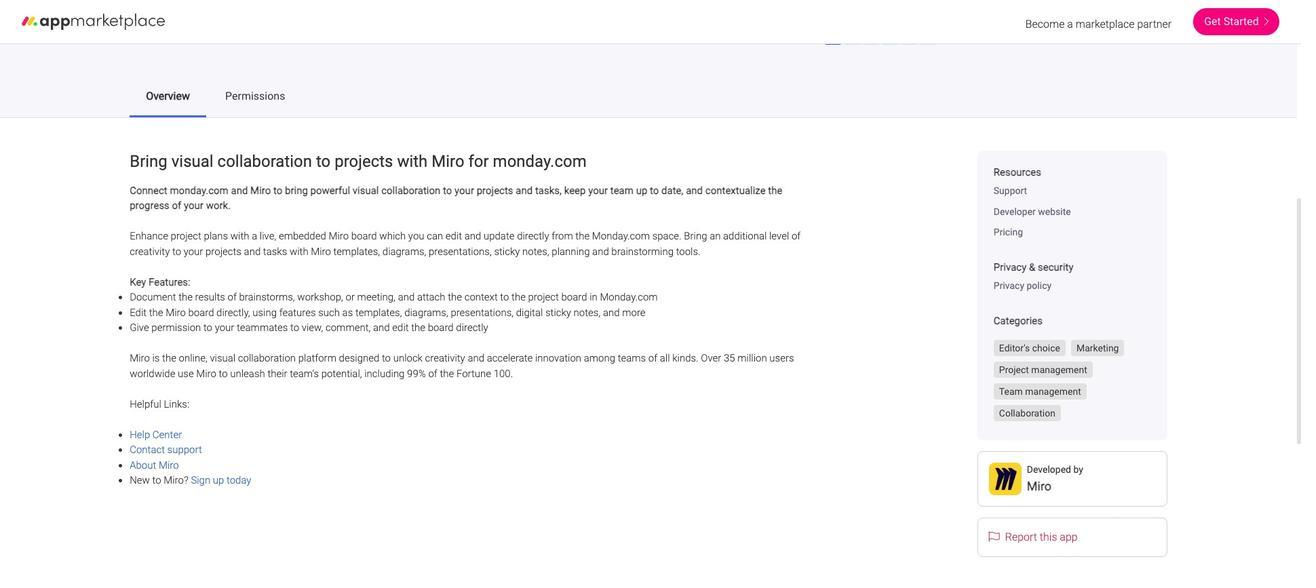 Task type: vqa. For each thing, say whether or not it's contained in the screenshot.
bottom "Bring"
yes



Task type: locate. For each thing, give the bounding box(es) containing it.
1 vertical spatial a
[[252, 230, 257, 243]]

or
[[346, 291, 355, 304]]

collaboration up you
[[381, 185, 441, 197]]

notes, left planning
[[523, 246, 549, 258]]

diagrams, down attach
[[405, 307, 448, 319]]

bring
[[130, 152, 167, 171], [684, 230, 707, 243]]

of up the directly,
[[228, 291, 237, 304]]

miro down online,
[[196, 368, 216, 380]]

by
[[1074, 464, 1084, 475]]

1 vertical spatial diagrams,
[[405, 307, 448, 319]]

give
[[130, 322, 149, 334]]

management for project management
[[1032, 365, 1088, 376]]

monday.com up work.
[[170, 185, 229, 197]]

miro down contact support link
[[159, 459, 179, 472]]

your down the directly,
[[215, 322, 234, 334]]

digital
[[516, 307, 543, 319]]

0 horizontal spatial bring
[[130, 152, 167, 171]]

using
[[253, 307, 277, 319]]

0 horizontal spatial monday.com
[[170, 185, 229, 197]]

and left tasks,
[[516, 185, 533, 197]]

features
[[279, 307, 316, 319]]

overview button
[[135, 83, 201, 110]]

collaboration button
[[994, 405, 1061, 422]]

collaboration up their on the bottom left
[[238, 352, 296, 365]]

team
[[611, 185, 634, 197]]

can
[[427, 230, 443, 243]]

board left in
[[562, 291, 587, 304]]

1 vertical spatial templates,
[[355, 307, 402, 319]]

creativity up 99% at the bottom
[[425, 352, 465, 365]]

2 vertical spatial with
[[290, 246, 308, 258]]

0 vertical spatial monday.com
[[493, 152, 587, 171]]

2 vertical spatial visual
[[210, 352, 236, 365]]

1 horizontal spatial a
[[1068, 18, 1073, 31]]

1 vertical spatial management
[[1025, 386, 1081, 397]]

1 horizontal spatial notes,
[[574, 307, 601, 319]]

the up unlock
[[411, 322, 425, 334]]

to left date,
[[650, 185, 659, 197]]

0 vertical spatial monday.com
[[592, 230, 650, 243]]

projects
[[335, 152, 393, 171], [477, 185, 513, 197], [206, 246, 242, 258]]

0 horizontal spatial directly
[[456, 322, 488, 334]]

pricing
[[994, 227, 1023, 238]]

0 vertical spatial a
[[1068, 18, 1073, 31]]

collaboration up bring
[[218, 152, 312, 171]]

0 vertical spatial up
[[636, 185, 648, 197]]

their
[[268, 368, 287, 380]]

templates, down meeting,
[[355, 307, 402, 319]]

document
[[130, 291, 176, 304]]

get
[[1205, 15, 1221, 28]]

presentations, down can
[[429, 246, 492, 258]]

0 horizontal spatial notes,
[[523, 246, 549, 258]]

with down embedded
[[290, 246, 308, 258]]

innovation
[[535, 352, 582, 365]]

monday.com
[[493, 152, 587, 171], [170, 185, 229, 197]]

miro left is at the bottom of the page
[[130, 352, 150, 365]]

to up can
[[443, 185, 452, 197]]

a right become
[[1068, 18, 1073, 31]]

0 horizontal spatial sticky
[[494, 246, 520, 258]]

1 vertical spatial bring
[[684, 230, 707, 243]]

management inside popup button
[[1025, 386, 1081, 397]]

1 vertical spatial presentations,
[[451, 307, 514, 319]]

0 vertical spatial directly
[[517, 230, 549, 243]]

0 horizontal spatial project
[[171, 230, 201, 243]]

0 vertical spatial visual
[[171, 152, 214, 171]]

to up features:
[[172, 246, 181, 258]]

projects down the plans
[[206, 246, 242, 258]]

0 horizontal spatial a
[[252, 230, 257, 243]]

results
[[195, 291, 225, 304]]

bring up tools.
[[684, 230, 707, 243]]

an
[[710, 230, 721, 243]]

million
[[738, 352, 767, 365]]

date,
[[662, 185, 684, 197]]

1 vertical spatial with
[[231, 230, 249, 243]]

0 horizontal spatial edit
[[392, 322, 409, 334]]

a
[[1068, 18, 1073, 31], [252, 230, 257, 243]]

view,
[[302, 322, 323, 334]]

help center link
[[130, 429, 182, 441]]

0 vertical spatial creativity
[[130, 246, 170, 258]]

0 vertical spatial templates,
[[334, 246, 380, 258]]

new
[[130, 475, 150, 487]]

creativity down 'enhance'
[[130, 246, 170, 258]]

diagrams,
[[383, 246, 426, 258], [405, 307, 448, 319]]

0 horizontal spatial creativity
[[130, 246, 170, 258]]

the
[[768, 185, 783, 197], [576, 230, 590, 243], [179, 291, 193, 304], [448, 291, 462, 304], [512, 291, 526, 304], [149, 307, 163, 319], [411, 322, 425, 334], [162, 352, 176, 365], [440, 368, 454, 380]]

0 horizontal spatial with
[[231, 230, 249, 243]]

visual up work.
[[171, 152, 214, 171]]

presentations,
[[429, 246, 492, 258], [451, 307, 514, 319]]

directly down context at the left bottom of page
[[456, 322, 488, 334]]

100.
[[494, 368, 513, 380]]

unlock
[[393, 352, 423, 365]]

2 horizontal spatial projects
[[477, 185, 513, 197]]

visual down bring visual collaboration to projects with miro for monday.com
[[353, 185, 379, 197]]

miro logo image
[[989, 463, 1022, 496]]

2 vertical spatial projects
[[206, 246, 242, 258]]

2 privacy from the top
[[994, 281, 1025, 291]]

embedded
[[279, 230, 326, 243]]

0 horizontal spatial projects
[[206, 246, 242, 258]]

1 horizontal spatial edit
[[446, 230, 462, 243]]

privacy policy
[[994, 281, 1052, 291]]

directly left from
[[517, 230, 549, 243]]

notes, inside enhance project plans with a live, embedded miro board which you can edit and update directly from the monday.com space. bring an additional level of creativity to your projects and tasks with miro templates, diagrams, presentations, sticky notes, planning and brainstorming tools.
[[523, 246, 549, 258]]

editor's
[[999, 343, 1030, 354]]

enhance project plans with a live, embedded miro board which you can edit and update directly from the monday.com space. bring an additional level of creativity to your projects and tasks with miro templates, diagrams, presentations, sticky notes, planning and brainstorming tools.
[[130, 230, 801, 258]]

notes, down in
[[574, 307, 601, 319]]

edit inside enhance project plans with a live, embedded miro board which you can edit and update directly from the monday.com space. bring an additional level of creativity to your projects and tasks with miro templates, diagrams, presentations, sticky notes, planning and brainstorming tools.
[[446, 230, 462, 243]]

of inside enhance project plans with a live, embedded miro board which you can edit and update directly from the monday.com space. bring an additional level of creativity to your projects and tasks with miro templates, diagrams, presentations, sticky notes, planning and brainstorming tools.
[[792, 230, 801, 243]]

board
[[351, 230, 377, 243], [562, 291, 587, 304], [188, 307, 214, 319], [428, 322, 454, 334]]

among
[[584, 352, 615, 365]]

0 horizontal spatial up
[[213, 475, 224, 487]]

your up features:
[[184, 246, 203, 258]]

1 horizontal spatial creativity
[[425, 352, 465, 365]]

miro right embedded
[[329, 230, 349, 243]]

1 horizontal spatial directly
[[517, 230, 549, 243]]

privacy left &
[[994, 261, 1027, 273]]

to down features
[[290, 322, 299, 334]]

to down results
[[204, 322, 212, 334]]

diagrams, inside enhance project plans with a live, embedded miro board which you can edit and update directly from the monday.com space. bring an additional level of creativity to your projects and tasks with miro templates, diagrams, presentations, sticky notes, planning and brainstorming tools.
[[383, 246, 426, 258]]

1 vertical spatial sticky
[[546, 307, 571, 319]]

the right contextualize
[[768, 185, 783, 197]]

1 vertical spatial up
[[213, 475, 224, 487]]

1 vertical spatial privacy
[[994, 281, 1025, 291]]

and right planning
[[592, 246, 609, 258]]

management down project management popup button
[[1025, 386, 1081, 397]]

2 vertical spatial collaboration
[[238, 352, 296, 365]]

edit
[[446, 230, 462, 243], [392, 322, 409, 334]]

miro inside "connect monday.com and miro to bring powerful visual collaboration to your projects and tasks, keep your team up to date, and contextualize the progress of your work."
[[250, 185, 271, 197]]

with up "connect monday.com and miro to bring powerful visual collaboration to your projects and tasks, keep your team up to date, and contextualize the progress of your work."
[[397, 152, 428, 171]]

team
[[999, 386, 1023, 397]]

board down attach
[[428, 322, 454, 334]]

management for team management
[[1025, 386, 1081, 397]]

the inside "connect monday.com and miro to bring powerful visual collaboration to your projects and tasks, keep your team up to date, and contextualize the progress of your work."
[[768, 185, 783, 197]]

directly inside the key features: document the results of brainstorms, workshop, or meeting, and attach the context to the project board in monday.com edit the miro board directly, using features such as templates, diagrams, presentations, digital sticky notes, and more give permission to your teammates to view, comment, and edit the board directly
[[456, 322, 488, 334]]

2 horizontal spatial with
[[397, 152, 428, 171]]

to down about miro link
[[152, 475, 161, 487]]

sign up today link
[[191, 475, 251, 487]]

of
[[172, 200, 181, 212], [792, 230, 801, 243], [228, 291, 237, 304], [649, 352, 658, 365], [428, 368, 438, 380]]

0 vertical spatial management
[[1032, 365, 1088, 376]]

the right attach
[[448, 291, 462, 304]]

and up fortune
[[468, 352, 485, 365]]

the up digital
[[512, 291, 526, 304]]

1 vertical spatial projects
[[477, 185, 513, 197]]

permission
[[152, 322, 201, 334]]

projects up powerful
[[335, 152, 393, 171]]

your down for
[[455, 185, 474, 197]]

1 vertical spatial project
[[528, 291, 559, 304]]

1 vertical spatial collaboration
[[381, 185, 441, 197]]

to right context at the left bottom of page
[[500, 291, 509, 304]]

sign
[[191, 475, 210, 487]]

of right progress
[[172, 200, 181, 212]]

1 privacy from the top
[[994, 261, 1027, 273]]

1 vertical spatial edit
[[392, 322, 409, 334]]

board inside enhance project plans with a live, embedded miro board which you can edit and update directly from the monday.com space. bring an additional level of creativity to your projects and tasks with miro templates, diagrams, presentations, sticky notes, planning and brainstorming tools.
[[351, 230, 377, 243]]

and down live,
[[244, 246, 261, 258]]

0 vertical spatial notes,
[[523, 246, 549, 258]]

sticky right digital
[[546, 307, 571, 319]]

key
[[130, 276, 146, 288]]

the down document
[[149, 307, 163, 319]]

miro left bring
[[250, 185, 271, 197]]

1 vertical spatial creativity
[[425, 352, 465, 365]]

level
[[769, 230, 789, 243]]

1 horizontal spatial monday.com
[[493, 152, 587, 171]]

miro?
[[164, 475, 188, 487]]

project left the plans
[[171, 230, 201, 243]]

additional
[[723, 230, 767, 243]]

to up powerful
[[316, 152, 331, 171]]

of left all at the bottom right
[[649, 352, 658, 365]]

1 horizontal spatial project
[[528, 291, 559, 304]]

diagrams, down which
[[383, 246, 426, 258]]

a left live,
[[252, 230, 257, 243]]

sticky down update
[[494, 246, 520, 258]]

with
[[397, 152, 428, 171], [231, 230, 249, 243], [290, 246, 308, 258]]

the up planning
[[576, 230, 590, 243]]

management down choice
[[1032, 365, 1088, 376]]

contact
[[130, 444, 165, 456]]

attach
[[417, 291, 446, 304]]

over
[[701, 352, 722, 365]]

project management button
[[994, 362, 1093, 378]]

editor's choice
[[999, 343, 1061, 354]]

developed by miro
[[1027, 464, 1084, 494]]

templates, down which
[[334, 246, 380, 258]]

notes,
[[523, 246, 549, 258], [574, 307, 601, 319]]

management inside popup button
[[1032, 365, 1088, 376]]

0 vertical spatial edit
[[446, 230, 462, 243]]

edit up unlock
[[392, 322, 409, 334]]

and down meeting,
[[373, 322, 390, 334]]

up right team
[[636, 185, 648, 197]]

monday.com inside enhance project plans with a live, embedded miro board which you can edit and update directly from the monday.com space. bring an additional level of creativity to your projects and tasks with miro templates, diagrams, presentations, sticky notes, planning and brainstorming tools.
[[592, 230, 650, 243]]

to inside help center contact support about miro new to miro? sign up today
[[152, 475, 161, 487]]

collaboration inside "connect monday.com and miro to bring powerful visual collaboration to your projects and tasks, keep your team up to date, and contextualize the progress of your work."
[[381, 185, 441, 197]]

edit right can
[[446, 230, 462, 243]]

of right level at right
[[792, 230, 801, 243]]

connect
[[130, 185, 167, 197]]

0 vertical spatial projects
[[335, 152, 393, 171]]

about miro link
[[130, 459, 179, 472]]

projects inside "connect monday.com and miro to bring powerful visual collaboration to your projects and tasks, keep your team up to date, and contextualize the progress of your work."
[[477, 185, 513, 197]]

templates, inside the key features: document the results of brainstorms, workshop, or meeting, and attach the context to the project board in monday.com edit the miro board directly, using features such as templates, diagrams, presentations, digital sticky notes, and more give permission to your teammates to view, comment, and edit the board directly
[[355, 307, 402, 319]]

1 vertical spatial visual
[[353, 185, 379, 197]]

visual
[[171, 152, 214, 171], [353, 185, 379, 197], [210, 352, 236, 365]]

1 vertical spatial directly
[[456, 322, 488, 334]]

project up digital
[[528, 291, 559, 304]]

the down features:
[[179, 291, 193, 304]]

miro up permission
[[166, 307, 186, 319]]

monday.com up brainstorming
[[592, 230, 650, 243]]

the inside enhance project plans with a live, embedded miro board which you can edit and update directly from the monday.com space. bring an additional level of creativity to your projects and tasks with miro templates, diagrams, presentations, sticky notes, planning and brainstorming tools.
[[576, 230, 590, 243]]

to left bring
[[273, 185, 283, 197]]

online,
[[179, 352, 207, 365]]

1 vertical spatial monday.com
[[600, 291, 658, 304]]

helpful links:
[[130, 398, 189, 410]]

a inside enhance project plans with a live, embedded miro board which you can edit and update directly from the monday.com space. bring an additional level of creativity to your projects and tasks with miro templates, diagrams, presentations, sticky notes, planning and brainstorming tools.
[[252, 230, 257, 243]]

visual up unleash
[[210, 352, 236, 365]]

0 vertical spatial project
[[171, 230, 201, 243]]

miro
[[432, 152, 465, 171], [250, 185, 271, 197], [329, 230, 349, 243], [311, 246, 331, 258], [166, 307, 186, 319], [130, 352, 150, 365], [196, 368, 216, 380], [159, 459, 179, 472], [1027, 479, 1052, 494]]

sticky inside the key features: document the results of brainstorms, workshop, or meeting, and attach the context to the project board in monday.com edit the miro board directly, using features such as templates, diagrams, presentations, digital sticky notes, and more give permission to your teammates to view, comment, and edit the board directly
[[546, 307, 571, 319]]

miro down the developed
[[1027, 479, 1052, 494]]

0 vertical spatial presentations,
[[429, 246, 492, 258]]

projects down for
[[477, 185, 513, 197]]

0 vertical spatial diagrams,
[[383, 246, 426, 258]]

1 vertical spatial monday.com
[[170, 185, 229, 197]]

creativity
[[130, 246, 170, 258], [425, 352, 465, 365]]

get started button
[[1194, 8, 1280, 35]]

your inside the key features: document the results of brainstorms, workshop, or meeting, and attach the context to the project board in monday.com edit the miro board directly, using features such as templates, diagrams, presentations, digital sticky notes, and more give permission to your teammates to view, comment, and edit the board directly
[[215, 322, 234, 334]]

0 vertical spatial with
[[397, 152, 428, 171]]

1 horizontal spatial projects
[[335, 152, 393, 171]]

designed
[[339, 352, 380, 365]]

1 horizontal spatial sticky
[[546, 307, 571, 319]]

monday.com
[[592, 230, 650, 243], [600, 291, 658, 304]]

workshop,
[[297, 291, 343, 304]]

up right sign
[[213, 475, 224, 487]]

of inside "connect monday.com and miro to bring powerful visual collaboration to your projects and tasks, keep your team up to date, and contextualize the progress of your work."
[[172, 200, 181, 212]]

enhance
[[130, 230, 168, 243]]

with right the plans
[[231, 230, 249, 243]]

presentations, down context at the left bottom of page
[[451, 307, 514, 319]]

miro inside the key features: document the results of brainstorms, workshop, or meeting, and attach the context to the project board in monday.com edit the miro board directly, using features such as templates, diagrams, presentations, digital sticky notes, and more give permission to your teammates to view, comment, and edit the board directly
[[166, 307, 186, 319]]

0 vertical spatial collaboration
[[218, 152, 312, 171]]

bring up connect
[[130, 152, 167, 171]]

miro down embedded
[[311, 246, 331, 258]]

marketplace report app image
[[989, 532, 1000, 543]]

board left which
[[351, 230, 377, 243]]

to left unleash
[[219, 368, 228, 380]]

app
[[1060, 531, 1078, 544]]

privacy left policy
[[994, 281, 1025, 291]]

1 horizontal spatial up
[[636, 185, 648, 197]]

1 horizontal spatial bring
[[684, 230, 707, 243]]

planning
[[552, 246, 590, 258]]

0 vertical spatial privacy
[[994, 261, 1027, 273]]

marketplace
[[1076, 18, 1135, 31]]

project inside enhance project plans with a live, embedded miro board which you can edit and update directly from the monday.com space. bring an additional level of creativity to your projects and tasks with miro templates, diagrams, presentations, sticky notes, planning and brainstorming tools.
[[171, 230, 201, 243]]

monday.com up more
[[600, 291, 658, 304]]

0 vertical spatial sticky
[[494, 246, 520, 258]]

monday.com up tasks,
[[493, 152, 587, 171]]

1 vertical spatial notes,
[[574, 307, 601, 319]]

management
[[1032, 365, 1088, 376], [1025, 386, 1081, 397]]



Task type: describe. For each thing, give the bounding box(es) containing it.
including
[[365, 368, 405, 380]]

edit inside the key features: document the results of brainstorms, workshop, or meeting, and attach the context to the project board in monday.com edit the miro board directly, using features such as templates, diagrams, presentations, digital sticky notes, and more give permission to your teammates to view, comment, and edit the board directly
[[392, 322, 409, 334]]

visual inside "connect monday.com and miro to bring powerful visual collaboration to your projects and tasks, keep your team up to date, and contextualize the progress of your work."
[[353, 185, 379, 197]]

templates, inside enhance project plans with a live, embedded miro board which you can edit and update directly from the monday.com space. bring an additional level of creativity to your projects and tasks with miro templates, diagrams, presentations, sticky notes, planning and brainstorming tools.
[[334, 246, 380, 258]]

your left work.
[[184, 200, 204, 212]]

update
[[484, 230, 515, 243]]

tasks
[[263, 246, 287, 258]]

and left bring
[[231, 185, 248, 197]]

report
[[1006, 531, 1038, 544]]

sticky inside enhance project plans with a live, embedded miro board which you can edit and update directly from the monday.com space. bring an additional level of creativity to your projects and tasks with miro templates, diagrams, presentations, sticky notes, planning and brainstorming tools.
[[494, 246, 520, 258]]

edit
[[130, 307, 147, 319]]

1 horizontal spatial with
[[290, 246, 308, 258]]

up inside "connect monday.com and miro to bring powerful visual collaboration to your projects and tasks, keep your team up to date, and contextualize the progress of your work."
[[636, 185, 648, 197]]

powerful
[[310, 185, 350, 197]]

monday.com inside the key features: document the results of brainstorms, workshop, or meeting, and attach the context to the project board in monday.com edit the miro board directly, using features such as templates, diagrams, presentations, digital sticky notes, and more give permission to your teammates to view, comment, and edit the board directly
[[600, 291, 658, 304]]

board down results
[[188, 307, 214, 319]]

use
[[178, 368, 194, 380]]

privacy for privacy & security
[[994, 261, 1027, 273]]

meeting,
[[357, 291, 396, 304]]

monday.com inside "connect monday.com and miro to bring powerful visual collaboration to your projects and tasks, keep your team up to date, and contextualize the progress of your work."
[[170, 185, 229, 197]]

partner
[[1138, 18, 1172, 31]]

presentations, inside the key features: document the results of brainstorms, workshop, or meeting, and attach the context to the project board in monday.com edit the miro board directly, using features such as templates, diagrams, presentations, digital sticky notes, and more give permission to your teammates to view, comment, and edit the board directly
[[451, 307, 514, 319]]

35
[[724, 352, 735, 365]]

miro is the online, visual collaboration platform designed to unlock creativity and accelerate innovation among teams of all kinds. over 35 million users worldwide use miro to unleash their team's potential, including 99% of the fortune 100.
[[130, 352, 794, 380]]

permissions button
[[214, 83, 296, 110]]

a inside become a marketplace partner "link"
[[1068, 18, 1073, 31]]

progress
[[130, 200, 170, 212]]

teams
[[618, 352, 646, 365]]

miro left for
[[432, 152, 465, 171]]

potential,
[[321, 368, 362, 380]]

and inside miro is the online, visual collaboration platform designed to unlock creativity and accelerate innovation among teams of all kinds. over 35 million users worldwide use miro to unleash their team's potential, including 99% of the fortune 100.
[[468, 352, 485, 365]]

choice
[[1033, 343, 1061, 354]]

brainstorms,
[[239, 291, 295, 304]]

such
[[318, 307, 340, 319]]

live,
[[260, 230, 276, 243]]

project
[[999, 365, 1029, 376]]

privacy & security
[[994, 261, 1074, 273]]

work.
[[206, 200, 231, 212]]

monday apps marketplace logo image
[[22, 14, 165, 30]]

directly,
[[217, 307, 250, 319]]

help
[[130, 429, 150, 441]]

center
[[153, 429, 182, 441]]

permissions
[[225, 90, 285, 102]]

for
[[469, 152, 489, 171]]

diagrams, inside the key features: document the results of brainstorms, workshop, or meeting, and attach the context to the project board in monday.com edit the miro board directly, using features such as templates, diagrams, presentations, digital sticky notes, and more give permission to your teammates to view, comment, and edit the board directly
[[405, 307, 448, 319]]

features:
[[149, 276, 190, 288]]

become
[[1026, 18, 1065, 31]]

your inside enhance project plans with a live, embedded miro board which you can edit and update directly from the monday.com space. bring an additional level of creativity to your projects and tasks with miro templates, diagrams, presentations, sticky notes, planning and brainstorming tools.
[[184, 246, 203, 258]]

support
[[994, 186, 1027, 196]]

as
[[342, 307, 353, 319]]

up inside help center contact support about miro new to miro? sign up today
[[213, 475, 224, 487]]

99%
[[407, 368, 426, 380]]

plans
[[204, 230, 228, 243]]

project management
[[999, 365, 1088, 376]]

team management button
[[994, 384, 1087, 400]]

started
[[1224, 15, 1259, 28]]

contact support link
[[130, 444, 202, 456]]

the left fortune
[[440, 368, 454, 380]]

categories
[[994, 315, 1043, 327]]

creativity inside enhance project plans with a live, embedded miro board which you can edit and update directly from the monday.com space. bring an additional level of creativity to your projects and tasks with miro templates, diagrams, presentations, sticky notes, planning and brainstorming tools.
[[130, 246, 170, 258]]

visual inside miro is the online, visual collaboration platform designed to unlock creativity and accelerate innovation among teams of all kinds. over 35 million users worldwide use miro to unleash their team's potential, including 99% of the fortune 100.
[[210, 352, 236, 365]]

security
[[1038, 261, 1074, 273]]

more
[[622, 307, 646, 319]]

miro inside help center contact support about miro new to miro? sign up today
[[159, 459, 179, 472]]

teammates
[[237, 322, 288, 334]]

report this app
[[1006, 531, 1078, 544]]

fortune
[[457, 368, 491, 380]]

marketing button
[[1071, 340, 1125, 357]]

helpful
[[130, 398, 161, 410]]

&
[[1029, 261, 1036, 273]]

this
[[1040, 531, 1058, 544]]

links:
[[164, 398, 189, 410]]

bring
[[285, 185, 308, 197]]

key features: document the results of brainstorms, workshop, or meeting, and attach the context to the project board in monday.com edit the miro board directly, using features such as templates, diagrams, presentations, digital sticky notes, and more give permission to your teammates to view, comment, and edit the board directly
[[130, 276, 658, 334]]

all
[[660, 352, 670, 365]]

0 vertical spatial bring
[[130, 152, 167, 171]]

today
[[227, 475, 251, 487]]

team management
[[999, 386, 1081, 397]]

report this app link
[[978, 518, 1168, 557]]

team's
[[290, 368, 319, 380]]

connect monday.com and miro to bring powerful visual collaboration to your projects and tasks, keep your team up to date, and contextualize the progress of your work.
[[130, 185, 783, 212]]

become a marketplace partner
[[1026, 18, 1172, 31]]

brainstorming
[[612, 246, 674, 258]]

notes, inside the key features: document the results of brainstorms, workshop, or meeting, and attach the context to the project board in monday.com edit the miro board directly, using features such as templates, diagrams, presentations, digital sticky notes, and more give permission to your teammates to view, comment, and edit the board directly
[[574, 307, 601, 319]]

directly inside enhance project plans with a live, embedded miro board which you can edit and update directly from the monday.com space. bring an additional level of creativity to your projects and tasks with miro templates, diagrams, presentations, sticky notes, planning and brainstorming tools.
[[517, 230, 549, 243]]

marketing
[[1077, 343, 1119, 354]]

your right keep
[[588, 185, 608, 197]]

and right date,
[[686, 185, 703, 197]]

tools.
[[676, 246, 701, 258]]

the right is at the bottom of the page
[[162, 352, 176, 365]]

website
[[1038, 206, 1071, 217]]

and left attach
[[398, 291, 415, 304]]

become a marketplace partner link
[[1026, 16, 1172, 33]]

developed
[[1027, 464, 1071, 475]]

bring inside enhance project plans with a live, embedded miro board which you can edit and update directly from the monday.com space. bring an additional level of creativity to your projects and tasks with miro templates, diagrams, presentations, sticky notes, planning and brainstorming tools.
[[684, 230, 707, 243]]

from
[[552, 230, 573, 243]]

and left update
[[465, 230, 481, 243]]

to up 'including'
[[382, 352, 391, 365]]

developer website
[[994, 206, 1071, 217]]

contextualize
[[706, 185, 766, 197]]

context
[[465, 291, 498, 304]]

presentations, inside enhance project plans with a live, embedded miro board which you can edit and update directly from the monday.com space. bring an additional level of creativity to your projects and tasks with miro templates, diagrams, presentations, sticky notes, planning and brainstorming tools.
[[429, 246, 492, 258]]

to inside enhance project plans with a live, embedded miro board which you can edit and update directly from the monday.com space. bring an additional level of creativity to your projects and tasks with miro templates, diagrams, presentations, sticky notes, planning and brainstorming tools.
[[172, 246, 181, 258]]

overview
[[146, 90, 190, 102]]

miro inside developed by miro
[[1027, 479, 1052, 494]]

worldwide
[[130, 368, 175, 380]]

creativity inside miro is the online, visual collaboration platform designed to unlock creativity and accelerate innovation among teams of all kinds. over 35 million users worldwide use miro to unleash their team's potential, including 99% of the fortune 100.
[[425, 352, 465, 365]]

resources
[[994, 166, 1042, 178]]

about
[[130, 459, 156, 472]]

is
[[152, 352, 160, 365]]

bring visual collaboration to projects with miro for monday.com
[[130, 152, 587, 171]]

collaboration inside miro is the online, visual collaboration platform designed to unlock creativity and accelerate innovation among teams of all kinds. over 35 million users worldwide use miro to unleash their team's potential, including 99% of the fortune 100.
[[238, 352, 296, 365]]

keep
[[564, 185, 586, 197]]

marketplace arrow right image
[[1265, 18, 1269, 26]]

users
[[770, 352, 794, 365]]

of right 99% at the bottom
[[428, 368, 438, 380]]

projects inside enhance project plans with a live, embedded miro board which you can edit and update directly from the monday.com space. bring an additional level of creativity to your projects and tasks with miro templates, diagrams, presentations, sticky notes, planning and brainstorming tools.
[[206, 246, 242, 258]]

privacy for privacy policy
[[994, 281, 1025, 291]]

of inside the key features: document the results of brainstorms, workshop, or meeting, and attach the context to the project board in monday.com edit the miro board directly, using features such as templates, diagrams, presentations, digital sticky notes, and more give permission to your teammates to view, comment, and edit the board directly
[[228, 291, 237, 304]]

project inside the key features: document the results of brainstorms, workshop, or meeting, and attach the context to the project board in monday.com edit the miro board directly, using features such as templates, diagrams, presentations, digital sticky notes, and more give permission to your teammates to view, comment, and edit the board directly
[[528, 291, 559, 304]]

and left more
[[603, 307, 620, 319]]

policy
[[1027, 281, 1052, 291]]



